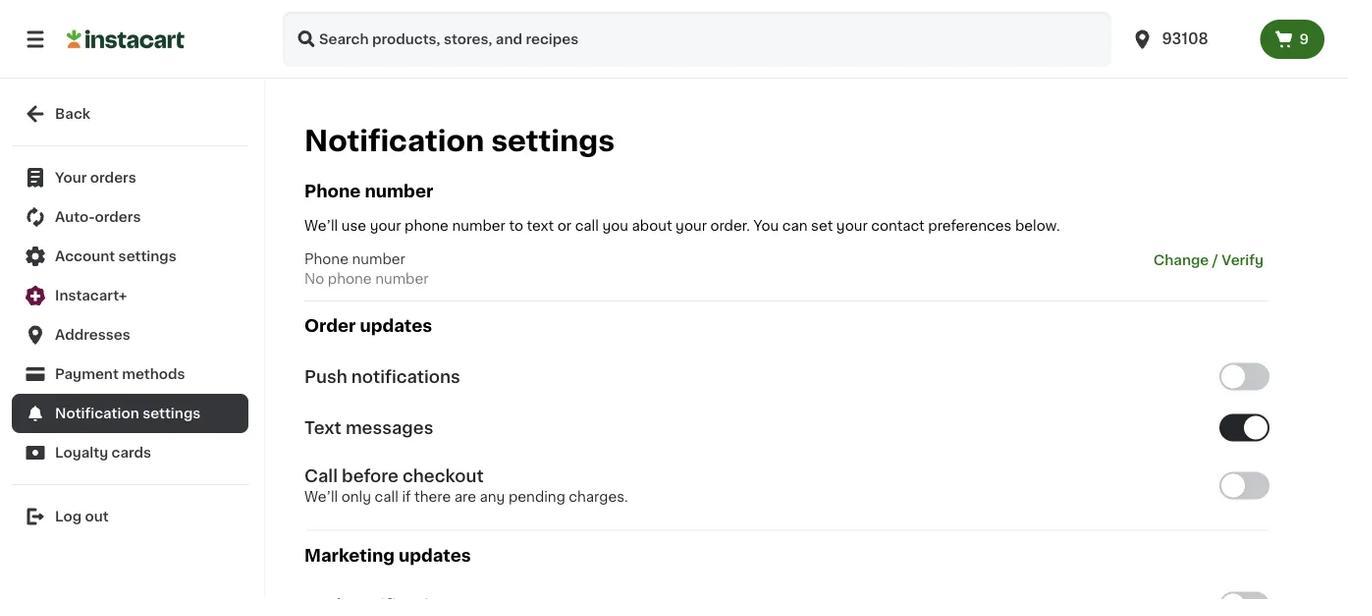 Task type: locate. For each thing, give the bounding box(es) containing it.
1 vertical spatial updates
[[399, 547, 471, 564]]

call right or
[[575, 219, 599, 233]]

notification settings link
[[12, 394, 249, 433]]

marketing
[[304, 547, 395, 564]]

addresses link
[[12, 315, 249, 355]]

we'll use your phone number to text or call you about your order. you can set your contact preferences below.
[[304, 219, 1061, 233]]

phone inside the phone number no phone number
[[304, 253, 349, 266]]

number
[[365, 183, 433, 200], [452, 219, 506, 233], [352, 253, 406, 266], [375, 272, 429, 286]]

0 vertical spatial orders
[[90, 171, 136, 185]]

1 vertical spatial notification settings
[[55, 407, 201, 420]]

settings up or
[[491, 127, 615, 155]]

93108 button
[[1119, 12, 1261, 67]]

payment methods
[[55, 367, 185, 381]]

any
[[480, 489, 505, 503]]

notification up phone number
[[304, 127, 485, 155]]

loyalty cards
[[55, 446, 151, 460]]

settings down auto-orders "link"
[[118, 249, 177, 263]]

phone right no
[[328, 272, 372, 286]]

0 horizontal spatial phone
[[328, 272, 372, 286]]

1 horizontal spatial call
[[575, 219, 599, 233]]

3 your from the left
[[837, 219, 868, 233]]

0 vertical spatial updates
[[360, 318, 432, 335]]

0 horizontal spatial your
[[370, 219, 401, 233]]

1 vertical spatial we'll
[[304, 489, 338, 503]]

auto-
[[55, 210, 95, 224]]

2 we'll from the top
[[304, 489, 338, 503]]

payment methods link
[[12, 355, 249, 394]]

below.
[[1016, 219, 1061, 233]]

your right set
[[837, 219, 868, 233]]

phone down phone number
[[405, 219, 449, 233]]

orders for auto-orders
[[95, 210, 141, 224]]

loyalty
[[55, 446, 108, 460]]

2 phone from the top
[[304, 253, 349, 266]]

1 vertical spatial settings
[[118, 249, 177, 263]]

orders up auto-orders
[[90, 171, 136, 185]]

93108 button
[[1131, 12, 1249, 67]]

0 vertical spatial notification settings
[[304, 127, 615, 155]]

loyalty cards link
[[12, 433, 249, 472]]

to
[[509, 219, 523, 233]]

we'll left the use
[[304, 219, 338, 233]]

number down the use
[[352, 253, 406, 266]]

0 horizontal spatial notification
[[55, 407, 139, 420]]

call left the if
[[375, 489, 399, 503]]

notification settings
[[304, 127, 615, 155], [55, 407, 201, 420]]

we'll down call
[[304, 489, 338, 503]]

notification inside notification settings link
[[55, 407, 139, 420]]

log out
[[55, 510, 109, 524]]

settings down methods
[[143, 407, 201, 420]]

9 button
[[1261, 20, 1325, 59]]

your
[[370, 219, 401, 233], [676, 219, 707, 233], [837, 219, 868, 233]]

phone for no
[[328, 272, 372, 286]]

notifications
[[351, 368, 460, 385]]

phone for phone number no phone number
[[304, 253, 349, 266]]

we'll
[[304, 219, 338, 233], [304, 489, 338, 503]]

orders
[[90, 171, 136, 185], [95, 210, 141, 224]]

there
[[415, 489, 451, 503]]

1 we'll from the top
[[304, 219, 338, 233]]

orders up account settings on the left of page
[[95, 210, 141, 224]]

change / verify button
[[1148, 250, 1270, 271]]

phone number
[[304, 183, 433, 200]]

0 horizontal spatial notification settings
[[55, 407, 201, 420]]

contact
[[871, 219, 925, 233]]

settings
[[491, 127, 615, 155], [118, 249, 177, 263], [143, 407, 201, 420]]

orders for your orders
[[90, 171, 136, 185]]

orders inside "link"
[[95, 210, 141, 224]]

phone up the use
[[304, 183, 361, 200]]

updates up notifications
[[360, 318, 432, 335]]

preferences
[[929, 219, 1012, 233]]

number up order updates
[[375, 272, 429, 286]]

0 vertical spatial settings
[[491, 127, 615, 155]]

push
[[304, 368, 347, 385]]

auto-orders link
[[12, 197, 249, 237]]

phone inside the phone number no phone number
[[328, 272, 372, 286]]

back
[[55, 107, 90, 121]]

0 horizontal spatial call
[[375, 489, 399, 503]]

0 vertical spatial notification
[[304, 127, 485, 155]]

1 vertical spatial orders
[[95, 210, 141, 224]]

None search field
[[283, 12, 1111, 67]]

your right the use
[[370, 219, 401, 233]]

0 vertical spatial phone
[[304, 183, 361, 200]]

your
[[55, 171, 87, 185]]

1 vertical spatial phone
[[328, 272, 372, 286]]

text
[[304, 419, 342, 436]]

call before checkout we'll only call if there are any pending charges.
[[304, 467, 628, 503]]

2 your from the left
[[676, 219, 707, 233]]

1 vertical spatial notification
[[55, 407, 139, 420]]

notification up loyalty cards
[[55, 407, 139, 420]]

phone up no
[[304, 253, 349, 266]]

payment
[[55, 367, 119, 381]]

about
[[632, 219, 672, 233]]

1 phone from the top
[[304, 183, 361, 200]]

updates
[[360, 318, 432, 335], [399, 547, 471, 564]]

phone
[[405, 219, 449, 233], [328, 272, 372, 286]]

Search field
[[283, 12, 1111, 67]]

your left order. at right top
[[676, 219, 707, 233]]

0 vertical spatial we'll
[[304, 219, 338, 233]]

2 vertical spatial settings
[[143, 407, 201, 420]]

phone
[[304, 183, 361, 200], [304, 253, 349, 266]]

1 vertical spatial call
[[375, 489, 399, 503]]

1 horizontal spatial your
[[676, 219, 707, 233]]

2 horizontal spatial your
[[837, 219, 868, 233]]

updates for marketing updates
[[399, 547, 471, 564]]

updates down there
[[399, 547, 471, 564]]

1 vertical spatial phone
[[304, 253, 349, 266]]

notification
[[304, 127, 485, 155], [55, 407, 139, 420]]

call
[[575, 219, 599, 233], [375, 489, 399, 503]]

0 vertical spatial phone
[[405, 219, 449, 233]]

93108
[[1162, 32, 1209, 46]]

1 horizontal spatial phone
[[405, 219, 449, 233]]



Task type: vqa. For each thing, say whether or not it's contained in the screenshot.
1 ct in cart
no



Task type: describe. For each thing, give the bounding box(es) containing it.
back link
[[12, 94, 249, 134]]

/
[[1213, 254, 1219, 267]]

0 vertical spatial call
[[575, 219, 599, 233]]

set
[[811, 219, 833, 233]]

use
[[342, 219, 367, 233]]

out
[[85, 510, 109, 524]]

1 horizontal spatial notification
[[304, 127, 485, 155]]

call inside call before checkout we'll only call if there are any pending charges.
[[375, 489, 399, 503]]

push notifications
[[304, 368, 460, 385]]

cards
[[112, 446, 151, 460]]

text
[[527, 219, 554, 233]]

you
[[603, 219, 629, 233]]

phone for your
[[405, 219, 449, 233]]

order updates
[[304, 318, 432, 335]]

pending
[[509, 489, 566, 503]]

you
[[754, 219, 779, 233]]

settings for notification settings link
[[143, 407, 201, 420]]

or
[[558, 219, 572, 233]]

1 your from the left
[[370, 219, 401, 233]]

phone number no phone number
[[304, 253, 429, 286]]

auto-orders
[[55, 210, 141, 224]]

messages
[[346, 419, 434, 436]]

verify
[[1222, 254, 1264, 267]]

only
[[342, 489, 371, 503]]

your orders link
[[12, 158, 249, 197]]

can
[[783, 219, 808, 233]]

we'll inside call before checkout we'll only call if there are any pending charges.
[[304, 489, 338, 503]]

if
[[402, 489, 411, 503]]

text messages
[[304, 419, 434, 436]]

settings for account settings link
[[118, 249, 177, 263]]

instacart+ link
[[12, 276, 249, 315]]

account settings
[[55, 249, 177, 263]]

charges.
[[569, 489, 628, 503]]

1 horizontal spatial notification settings
[[304, 127, 615, 155]]

instacart+
[[55, 289, 127, 303]]

before
[[342, 467, 399, 484]]

change
[[1154, 254, 1209, 267]]

call
[[304, 467, 338, 484]]

number up the use
[[365, 183, 433, 200]]

instacart logo image
[[67, 28, 185, 51]]

checkout
[[403, 467, 484, 484]]

account
[[55, 249, 115, 263]]

updates for order updates
[[360, 318, 432, 335]]

log out link
[[12, 497, 249, 536]]

account settings link
[[12, 237, 249, 276]]

number left to
[[452, 219, 506, 233]]

are
[[455, 489, 476, 503]]

order.
[[711, 219, 750, 233]]

order
[[304, 318, 356, 335]]

9
[[1300, 32, 1309, 46]]

marketing updates
[[304, 547, 471, 564]]

addresses
[[55, 328, 130, 342]]

your orders
[[55, 171, 136, 185]]

log
[[55, 510, 82, 524]]

phone for phone number
[[304, 183, 361, 200]]

change / verify
[[1154, 254, 1264, 267]]

methods
[[122, 367, 185, 381]]

no
[[304, 272, 324, 286]]



